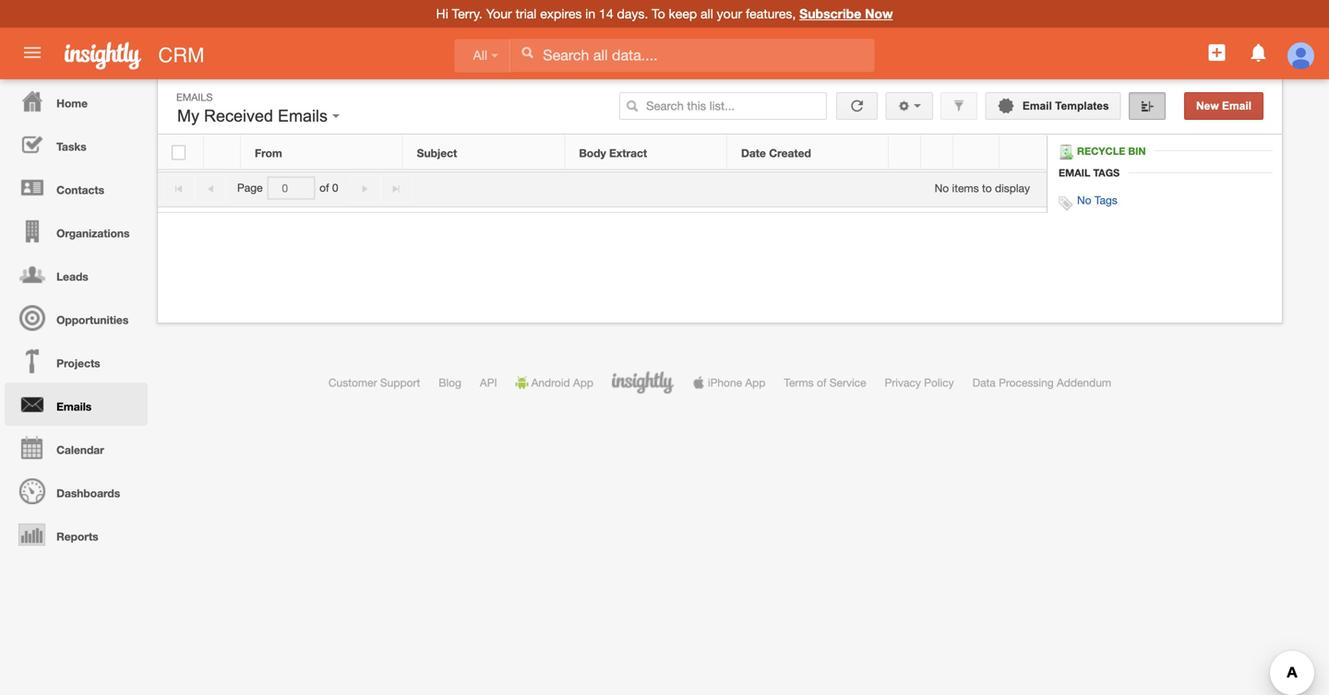 Task type: locate. For each thing, give the bounding box(es) containing it.
of 0
[[319, 182, 338, 195]]

api link
[[480, 377, 497, 389]]

emails up my
[[176, 91, 213, 103]]

row
[[158, 136, 1046, 170]]

body extract
[[579, 147, 647, 160]]

privacy
[[885, 377, 921, 389]]

extract
[[609, 147, 647, 160]]

opportunities
[[56, 314, 129, 327]]

Search all data.... text field
[[511, 39, 874, 72]]

1 app from the left
[[573, 377, 593, 389]]

of
[[319, 182, 329, 195], [817, 377, 826, 389]]

support
[[380, 377, 420, 389]]

column header down cog image
[[889, 136, 921, 170]]

0 horizontal spatial emails
[[56, 401, 92, 413]]

5 column header from the left
[[1000, 136, 1046, 170]]

customer support
[[328, 377, 420, 389]]

2 horizontal spatial emails
[[278, 107, 328, 126]]

terry.
[[452, 6, 483, 21]]

white image
[[521, 46, 534, 59]]

tags
[[1095, 194, 1118, 207]]

email right new
[[1222, 100, 1252, 112]]

android
[[531, 377, 570, 389]]

subscribe
[[799, 6, 861, 21]]

0 horizontal spatial no
[[935, 182, 949, 195]]

processing
[[999, 377, 1054, 389]]

received
[[204, 107, 273, 126]]

show list view filters image
[[953, 100, 966, 113]]

0 vertical spatial emails
[[176, 91, 213, 103]]

0 horizontal spatial app
[[573, 377, 593, 389]]

recycle
[[1077, 145, 1125, 157]]

calendar
[[56, 444, 104, 457]]

column header up no items to display
[[953, 136, 1000, 170]]

of left the 0
[[319, 182, 329, 195]]

Search this list... text field
[[619, 92, 827, 120]]

1 horizontal spatial of
[[817, 377, 826, 389]]

email templates link
[[985, 92, 1121, 120]]

email templates
[[1019, 100, 1109, 112]]

my
[[177, 107, 199, 126]]

cog image
[[898, 100, 910, 113]]

iphone app link
[[692, 377, 766, 389]]

organizations
[[56, 227, 130, 240]]

2 app from the left
[[745, 377, 766, 389]]

iphone app
[[708, 377, 766, 389]]

customer
[[328, 377, 377, 389]]

keep
[[669, 6, 697, 21]]

emails link
[[5, 383, 148, 426]]

policy
[[924, 377, 954, 389]]

no items to display
[[935, 182, 1030, 195]]

privacy policy link
[[885, 377, 954, 389]]

email left templates
[[1022, 100, 1052, 112]]

recycle bin link
[[1059, 145, 1155, 160]]

2 column header from the left
[[889, 136, 921, 170]]

1 column header from the left
[[204, 136, 241, 170]]

date created
[[741, 147, 811, 160]]

new email
[[1196, 100, 1252, 112]]

home link
[[5, 79, 148, 123]]

email for tags
[[1059, 167, 1090, 179]]

data processing addendum
[[972, 377, 1111, 389]]

email left tags at the top of page
[[1059, 167, 1090, 179]]

search image
[[626, 100, 639, 113]]

created
[[769, 147, 811, 160]]

column header up display
[[1000, 136, 1046, 170]]

app right iphone
[[745, 377, 766, 389]]

column header down received
[[204, 136, 241, 170]]

refresh list image
[[848, 100, 866, 112]]

None checkbox
[[172, 145, 186, 160]]

new email link
[[1184, 92, 1264, 120]]

emails
[[176, 91, 213, 103], [278, 107, 328, 126], [56, 401, 92, 413]]

email for templates
[[1022, 100, 1052, 112]]

dashboards
[[56, 487, 120, 500]]

days.
[[617, 6, 648, 21]]

subject
[[417, 147, 457, 160]]

0 horizontal spatial email
[[1022, 100, 1052, 112]]

my received emails
[[177, 107, 332, 126]]

data
[[972, 377, 996, 389]]

of right the terms
[[817, 377, 826, 389]]

1 horizontal spatial email
[[1059, 167, 1090, 179]]

terms of service link
[[784, 377, 866, 389]]

no tags link
[[1077, 194, 1118, 207]]

navigation
[[0, 79, 148, 557]]

0 horizontal spatial of
[[319, 182, 329, 195]]

2 vertical spatial emails
[[56, 401, 92, 413]]

page
[[237, 182, 263, 195]]

no
[[935, 182, 949, 195], [1077, 194, 1091, 207]]

app
[[573, 377, 593, 389], [745, 377, 766, 389]]

column header up items
[[921, 136, 953, 170]]

tasks link
[[5, 123, 148, 166]]

app for android app
[[573, 377, 593, 389]]

1 vertical spatial emails
[[278, 107, 328, 126]]

to
[[982, 182, 992, 195]]

tags
[[1093, 167, 1120, 179]]

emails up from
[[278, 107, 328, 126]]

no left tags
[[1077, 194, 1091, 207]]

1 horizontal spatial app
[[745, 377, 766, 389]]

date
[[741, 147, 766, 160]]

trial
[[516, 6, 537, 21]]

no for no tags
[[1077, 194, 1091, 207]]

show sidebar image
[[1141, 100, 1154, 113]]

organizations link
[[5, 210, 148, 253]]

leads
[[56, 270, 88, 283]]

templates
[[1055, 100, 1109, 112]]

contacts link
[[5, 166, 148, 210]]

no left items
[[935, 182, 949, 195]]

emails up calendar link
[[56, 401, 92, 413]]

dashboards link
[[5, 470, 148, 513]]

app right android
[[573, 377, 593, 389]]

column header
[[204, 136, 241, 170], [889, 136, 921, 170], [921, 136, 953, 170], [953, 136, 1000, 170], [1000, 136, 1046, 170]]

1 horizontal spatial no
[[1077, 194, 1091, 207]]



Task type: describe. For each thing, give the bounding box(es) containing it.
3 column header from the left
[[921, 136, 953, 170]]

row containing from
[[158, 136, 1046, 170]]

calendar link
[[5, 426, 148, 470]]

in
[[585, 6, 595, 21]]

navigation containing home
[[0, 79, 148, 557]]

iphone
[[708, 377, 742, 389]]

expires
[[540, 6, 582, 21]]

4 column header from the left
[[953, 136, 1000, 170]]

privacy policy
[[885, 377, 954, 389]]

subscribe now link
[[799, 6, 893, 21]]

items
[[952, 182, 979, 195]]

emails inside navigation
[[56, 401, 92, 413]]

projects
[[56, 357, 100, 370]]

0
[[332, 182, 338, 195]]

your
[[717, 6, 742, 21]]

reports
[[56, 531, 98, 544]]

2 horizontal spatial email
[[1222, 100, 1252, 112]]

opportunities link
[[5, 296, 148, 340]]

hi terry. your trial expires in 14 days. to keep all your features, subscribe now
[[436, 6, 893, 21]]

app for iphone app
[[745, 377, 766, 389]]

tasks
[[56, 140, 87, 153]]

contacts
[[56, 184, 104, 197]]

bin
[[1128, 145, 1146, 157]]

android app
[[531, 377, 593, 389]]

all
[[701, 6, 713, 21]]

emails inside button
[[278, 107, 328, 126]]

all
[[473, 48, 487, 63]]

body
[[579, 147, 606, 160]]

blog link
[[439, 377, 461, 389]]

display
[[995, 182, 1030, 195]]

addendum
[[1057, 377, 1111, 389]]

recycle bin
[[1077, 145, 1146, 157]]

to
[[652, 6, 665, 21]]

no tags
[[1077, 194, 1118, 207]]

android app link
[[516, 377, 593, 389]]

no for no items to display
[[935, 182, 949, 195]]

0 vertical spatial of
[[319, 182, 329, 195]]

projects link
[[5, 340, 148, 383]]

hi
[[436, 6, 448, 21]]

service
[[830, 377, 866, 389]]

now
[[865, 6, 893, 21]]

terms
[[784, 377, 814, 389]]

api
[[480, 377, 497, 389]]

from
[[255, 147, 282, 160]]

features,
[[746, 6, 796, 21]]

1 horizontal spatial emails
[[176, 91, 213, 103]]

email tags
[[1059, 167, 1120, 179]]

1 vertical spatial of
[[817, 377, 826, 389]]

data processing addendum link
[[972, 377, 1111, 389]]

none checkbox inside row
[[172, 145, 186, 160]]

notifications image
[[1248, 42, 1270, 64]]

customer support link
[[328, 377, 420, 389]]

new
[[1196, 100, 1219, 112]]

leads link
[[5, 253, 148, 296]]

reports link
[[5, 513, 148, 557]]

14
[[599, 6, 613, 21]]

blog
[[439, 377, 461, 389]]

my received emails button
[[173, 102, 344, 130]]

your
[[486, 6, 512, 21]]

terms of service
[[784, 377, 866, 389]]

crm
[[158, 43, 204, 67]]

all link
[[455, 39, 510, 72]]

home
[[56, 97, 88, 110]]



Task type: vqa. For each thing, say whether or not it's contained in the screenshot.
Lee
no



